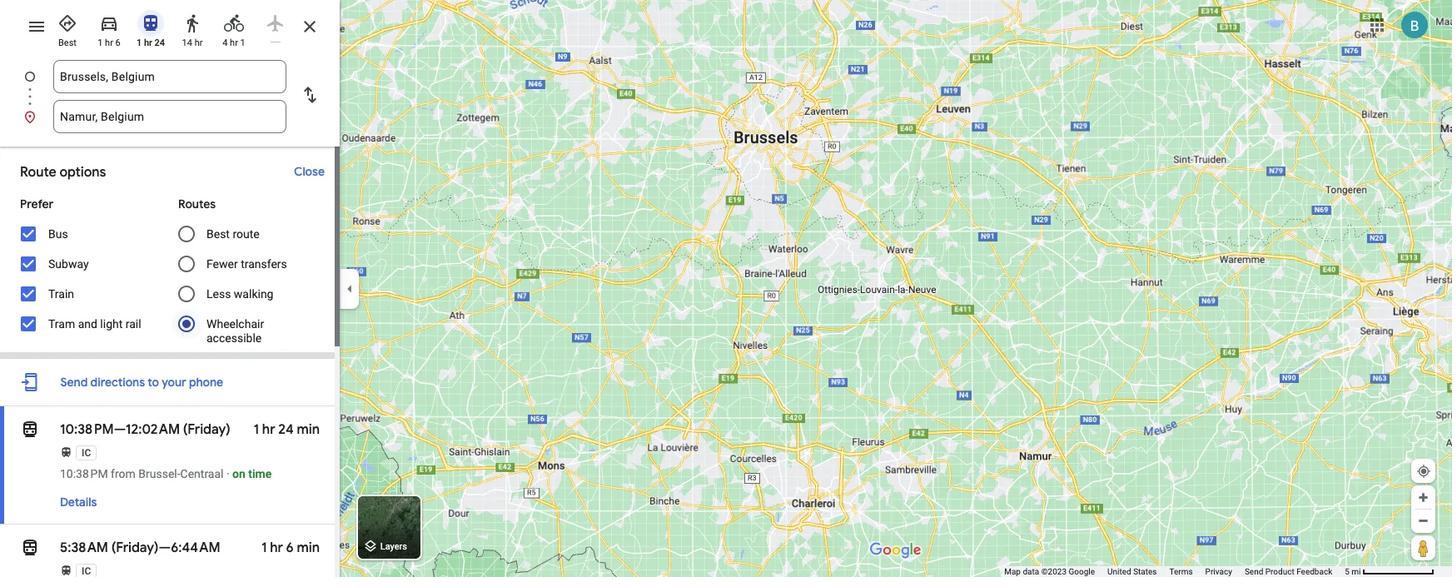 Task type: vqa. For each thing, say whether or not it's contained in the screenshot.
Amenities
no



Task type: locate. For each thing, give the bounding box(es) containing it.
send left product
[[1245, 567, 1264, 576]]

10:38 pm down ic
[[60, 467, 108, 481]]

send left the directions
[[60, 375, 88, 390]]

best
[[58, 37, 77, 48], [207, 227, 230, 241]]

list item
[[0, 60, 340, 113], [0, 100, 340, 133]]

none field for first list item from the top
[[60, 60, 280, 93]]

min for 1 hr 24 min
[[297, 421, 320, 438]]

(friday) up 'centraal'
[[183, 421, 230, 438]]

5 mi
[[1345, 567, 1361, 576]]

route
[[233, 227, 260, 241]]

1 10:38 pm from the top
[[60, 421, 114, 438]]

1 vertical spatial send
[[1245, 567, 1264, 576]]

1 list item from the top
[[0, 60, 340, 113]]

none field for first list item from the bottom of the list within 'google maps' "element"
[[60, 100, 280, 133]]

1 vertical spatial (friday)
[[111, 540, 159, 556]]

1 train image from the top
[[60, 446, 72, 459]]

footer inside 'google maps' "element"
[[1005, 566, 1345, 577]]

1 horizontal spatial transit image
[[141, 13, 161, 33]]

6 for 1 hr 6
[[115, 37, 121, 48]]

1 for 1 hr 6
[[98, 37, 103, 48]]

6 inside 1 hr 6 option
[[115, 37, 121, 48]]

0 horizontal spatial send
[[60, 375, 88, 390]]

0 vertical spatial none field
[[60, 60, 280, 93]]

1 vertical spatial 24
[[278, 421, 294, 438]]

details button
[[52, 487, 105, 517]]

1 vertical spatial transit image
[[20, 418, 40, 441]]

states
[[1134, 567, 1157, 576]]

2 10:38 pm from the top
[[60, 467, 108, 481]]

24 for 1 hr 24 min
[[278, 421, 294, 438]]

5
[[1345, 567, 1350, 576]]

transit image containing 
[[20, 418, 40, 441]]

6 inside 'directions' main content
[[286, 540, 294, 556]]

(friday) right 5:38 am
[[111, 540, 159, 556]]

1 vertical spatial —
[[159, 540, 171, 556]]

show street view coverage image
[[1412, 536, 1436, 561]]

0 vertical spatial 
[[20, 418, 40, 441]]

1 min from the top
[[297, 421, 320, 438]]

6
[[115, 37, 121, 48], [286, 540, 294, 556]]

flights image
[[266, 13, 286, 33]]

train image down 5:38 am
[[60, 565, 72, 577]]

1 horizontal spatial 6
[[286, 540, 294, 556]]

send directions to your phone button
[[52, 366, 232, 399]]

train image left ic
[[60, 446, 72, 459]]

0 horizontal spatial best
[[58, 37, 77, 48]]

0 vertical spatial 24
[[155, 37, 165, 48]]

privacy button
[[1206, 566, 1233, 577]]

0 horizontal spatial (friday)
[[111, 540, 159, 556]]

best travel modes image
[[57, 13, 77, 33]]

24 inside 'directions' main content
[[278, 421, 294, 438]]

1 hr 6 radio
[[92, 7, 127, 49]]

list
[[0, 60, 340, 133]]

24
[[155, 37, 165, 48], [278, 421, 294, 438]]

1 vertical spatial best
[[207, 227, 230, 241]]

close directions image
[[300, 17, 320, 37]]

transit image
[[141, 13, 161, 33], [20, 418, 40, 441]]

less
[[207, 287, 231, 301]]

transfers
[[241, 257, 287, 271]]

24 inside radio
[[155, 37, 165, 48]]

0 vertical spatial send
[[60, 375, 88, 390]]

best for best
[[58, 37, 77, 48]]

tram and light rail
[[48, 317, 141, 331]]

terms
[[1170, 567, 1193, 576]]

best inside 'directions' main content
[[207, 227, 230, 241]]

and
[[78, 317, 97, 331]]

1 vertical spatial 10:38 pm
[[60, 467, 108, 481]]

details
[[60, 495, 97, 510]]

send directions to your phone
[[60, 375, 223, 390]]

(friday)
[[183, 421, 230, 438], [111, 540, 159, 556]]

1 horizontal spatial (friday)
[[183, 421, 230, 438]]

hr for 1 hr 6
[[105, 37, 113, 48]]

1 none field from the top
[[60, 60, 280, 93]]

subway
[[48, 257, 89, 271]]

transit image inside the 1 hr 24 radio
[[141, 13, 161, 33]]

1 down driving image
[[98, 37, 103, 48]]

2 train image from the top
[[60, 565, 72, 577]]

10:38 pm up ic
[[60, 421, 114, 438]]

1  from the top
[[20, 418, 40, 441]]

1 horizontal spatial send
[[1245, 567, 1264, 576]]

google
[[1069, 567, 1095, 576]]

— up from
[[114, 421, 126, 438]]

1
[[98, 37, 103, 48], [136, 37, 142, 48], [240, 37, 246, 48], [254, 421, 259, 438], [261, 540, 267, 556]]

10:38 pm — 12:02 am (friday)
[[60, 421, 230, 438]]

24 for 1 hr 24
[[155, 37, 165, 48]]

0 vertical spatial —
[[114, 421, 126, 438]]

list item down starting point brussels, belgium field
[[0, 100, 340, 133]]

on time
[[232, 467, 272, 481]]

1 vertical spatial 6
[[286, 540, 294, 556]]


[[20, 418, 40, 441], [20, 536, 40, 560]]

—
[[114, 421, 126, 438], [159, 540, 171, 556]]

list item down 14
[[0, 60, 340, 113]]

0 vertical spatial train image
[[60, 446, 72, 459]]

1 vertical spatial train image
[[60, 565, 72, 577]]

1 for 1 hr 6 min
[[261, 540, 267, 556]]

brussel-
[[138, 467, 180, 481]]

4 hr 1 radio
[[217, 7, 252, 49]]

1 right 6:44 am
[[261, 540, 267, 556]]

1 up time
[[254, 421, 259, 438]]

1 horizontal spatial —
[[159, 540, 171, 556]]

hr
[[105, 37, 113, 48], [144, 37, 152, 48], [195, 37, 203, 48], [230, 37, 238, 48], [262, 421, 275, 438], [270, 540, 283, 556]]

hr right 14
[[195, 37, 203, 48]]

14 hr radio
[[175, 7, 210, 49]]

phone
[[189, 375, 223, 390]]

send
[[60, 375, 88, 390], [1245, 567, 1264, 576]]

0 vertical spatial (friday)
[[183, 421, 230, 438]]

footer containing map data ©2023 google
[[1005, 566, 1345, 577]]

best down best travel modes image
[[58, 37, 77, 48]]

1 inside option
[[98, 37, 103, 48]]

rail
[[126, 317, 141, 331]]

none field starting point brussels, belgium
[[60, 60, 280, 93]]

hr down driving image
[[105, 37, 113, 48]]

zoom in image
[[1417, 491, 1430, 504]]

footer
[[1005, 566, 1345, 577]]

hr down time
[[270, 540, 283, 556]]

best left the route
[[207, 227, 230, 241]]

terms button
[[1170, 566, 1193, 577]]

united states
[[1108, 567, 1157, 576]]

1 vertical spatial min
[[297, 540, 320, 556]]

1 right 1 hr 6
[[136, 37, 142, 48]]

list inside 'google maps' "element"
[[0, 60, 340, 133]]

0 vertical spatial 10:38 pm
[[60, 421, 114, 438]]

hr up time
[[262, 421, 275, 438]]

— down brussel-
[[159, 540, 171, 556]]

none field down starting point brussels, belgium field
[[60, 100, 280, 133]]

hr right 4 on the left top of page
[[230, 37, 238, 48]]

0 horizontal spatial transit image
[[20, 418, 40, 441]]

1 vertical spatial 
[[20, 536, 40, 560]]

0 vertical spatial min
[[297, 421, 320, 438]]

min
[[297, 421, 320, 438], [297, 540, 320, 556]]

mi
[[1352, 567, 1361, 576]]

directions main content
[[0, 0, 340, 577]]

your
[[162, 375, 186, 390]]

train image
[[60, 446, 72, 459], [60, 565, 72, 577]]

transit image inside 'directions' main content
[[20, 418, 40, 441]]

none field inside list item
[[60, 60, 280, 93]]

1 horizontal spatial best
[[207, 227, 230, 241]]

10:38 pm
[[60, 421, 114, 438], [60, 467, 108, 481]]

1 hr 24 radio
[[133, 7, 168, 49]]

bus
[[48, 227, 68, 241]]

best inside 'radio'
[[58, 37, 77, 48]]

2  from the top
[[20, 536, 40, 560]]

2 min from the top
[[297, 540, 320, 556]]

collapse side panel image
[[341, 279, 359, 298]]

0 vertical spatial best
[[58, 37, 77, 48]]

send inside 'directions' main content
[[60, 375, 88, 390]]

close button
[[286, 157, 333, 187]]

hr for 14 hr
[[195, 37, 203, 48]]

hr right 1 hr 6
[[144, 37, 152, 48]]

0 vertical spatial transit image
[[141, 13, 161, 33]]

driving image
[[99, 13, 119, 33]]

ic
[[82, 447, 91, 459]]

send product feedback button
[[1245, 566, 1333, 577]]

1 vertical spatial none field
[[60, 100, 280, 133]]

on
[[232, 467, 246, 481]]

None radio
[[258, 7, 293, 42]]

10:38 pm from brussel-centraal
[[60, 467, 224, 481]]

time
[[248, 467, 272, 481]]

show your location image
[[1417, 464, 1432, 479]]

None field
[[60, 60, 280, 93], [60, 100, 280, 133]]

1 horizontal spatial 24
[[278, 421, 294, 438]]

walking image
[[182, 13, 202, 33]]

0 horizontal spatial 24
[[155, 37, 165, 48]]

none field down 14
[[60, 60, 280, 93]]

best for best route
[[207, 227, 230, 241]]

0 vertical spatial 6
[[115, 37, 121, 48]]

4
[[223, 37, 228, 48]]

2 none field from the top
[[60, 100, 280, 133]]

0 horizontal spatial 6
[[115, 37, 121, 48]]

routes
[[178, 197, 216, 212]]



Task type: describe. For each thing, give the bounding box(es) containing it.
train
[[48, 287, 74, 301]]

©2023
[[1042, 567, 1067, 576]]

send for send product feedback
[[1245, 567, 1264, 576]]

united states button
[[1108, 566, 1157, 577]]

wheelchair
[[207, 317, 264, 331]]

train image for 5:38 am (friday) — 6:44 am
[[60, 565, 72, 577]]

Destination Namur, Belgium field
[[60, 107, 280, 127]]

1 hr 24
[[136, 37, 165, 48]]

layers
[[380, 542, 407, 552]]

hr for 1 hr 24 min
[[262, 421, 275, 438]]

directions
[[90, 375, 145, 390]]

reverse starting point and destination image
[[300, 85, 320, 105]]

centraal
[[180, 467, 224, 481]]

1 hr 6
[[98, 37, 121, 48]]

1 hr 24 min
[[254, 421, 320, 438]]

1 for 1 hr 24 min
[[254, 421, 259, 438]]

6:44 am
[[171, 540, 220, 556]]

route options
[[20, 164, 106, 181]]

 for 10:38 pm
[[20, 418, 40, 441]]

0 horizontal spatial —
[[114, 421, 126, 438]]

5:38 am
[[60, 540, 108, 556]]

accessible
[[207, 331, 262, 345]]

min for 1 hr 6 min
[[297, 540, 320, 556]]

map data ©2023 google
[[1005, 567, 1095, 576]]

4 hr 1
[[223, 37, 246, 48]]

1 for 1 hr 24
[[136, 37, 142, 48]]

prefer bus
[[20, 197, 68, 241]]

light
[[100, 317, 123, 331]]

feedback
[[1297, 567, 1333, 576]]

transit image
[[20, 536, 40, 560]]

walking
[[234, 287, 274, 301]]

close
[[294, 164, 325, 179]]

options
[[59, 164, 106, 181]]

14 hr
[[182, 37, 203, 48]]

zoom out image
[[1417, 515, 1430, 527]]

wheelchair accessible
[[207, 317, 264, 345]]

hr for 1 hr 6 min
[[270, 540, 283, 556]]

fewer transfers
[[207, 257, 287, 271]]

google account: brad klo  
(klobrad84@gmail.com) image
[[1402, 11, 1428, 38]]

none field destination namur, belgium
[[60, 100, 280, 133]]

google maps element
[[0, 0, 1452, 577]]

united
[[1108, 567, 1132, 576]]

10:38 pm for 10:38 pm — 12:02 am (friday)
[[60, 421, 114, 438]]

train image for 10:38 pm — 12:02 am (friday)
[[60, 446, 72, 459]]

14
[[182, 37, 192, 48]]

less walking
[[207, 287, 274, 301]]

fewer
[[207, 257, 238, 271]]

data
[[1023, 567, 1040, 576]]

hr for 4 hr 1
[[230, 37, 238, 48]]

6 for 1 hr 6 min
[[286, 540, 294, 556]]

privacy
[[1206, 567, 1233, 576]]

Starting point Brussels, Belgium field
[[60, 67, 280, 87]]

1 right 4 on the left top of page
[[240, 37, 246, 48]]

1 hr 6 min
[[261, 540, 320, 556]]

hr for 1 hr 24
[[144, 37, 152, 48]]

Best radio
[[50, 7, 85, 49]]

send product feedback
[[1245, 567, 1333, 576]]

product
[[1266, 567, 1295, 576]]

best route
[[207, 227, 260, 241]]

route
[[20, 164, 56, 181]]

5:38 am (friday) — 6:44 am
[[60, 540, 220, 556]]

tram
[[48, 317, 75, 331]]

 for 5:38 am (friday)
[[20, 536, 40, 560]]

12:02 am
[[126, 421, 180, 438]]

2 list item from the top
[[0, 100, 340, 133]]

from
[[111, 467, 136, 481]]

to
[[148, 375, 159, 390]]

send for send directions to your phone
[[60, 375, 88, 390]]

map
[[1005, 567, 1021, 576]]

cycling image
[[224, 13, 244, 33]]

5 mi button
[[1345, 567, 1435, 576]]

10:38 pm for 10:38 pm from brussel-centraal
[[60, 467, 108, 481]]

prefer
[[20, 197, 53, 212]]



